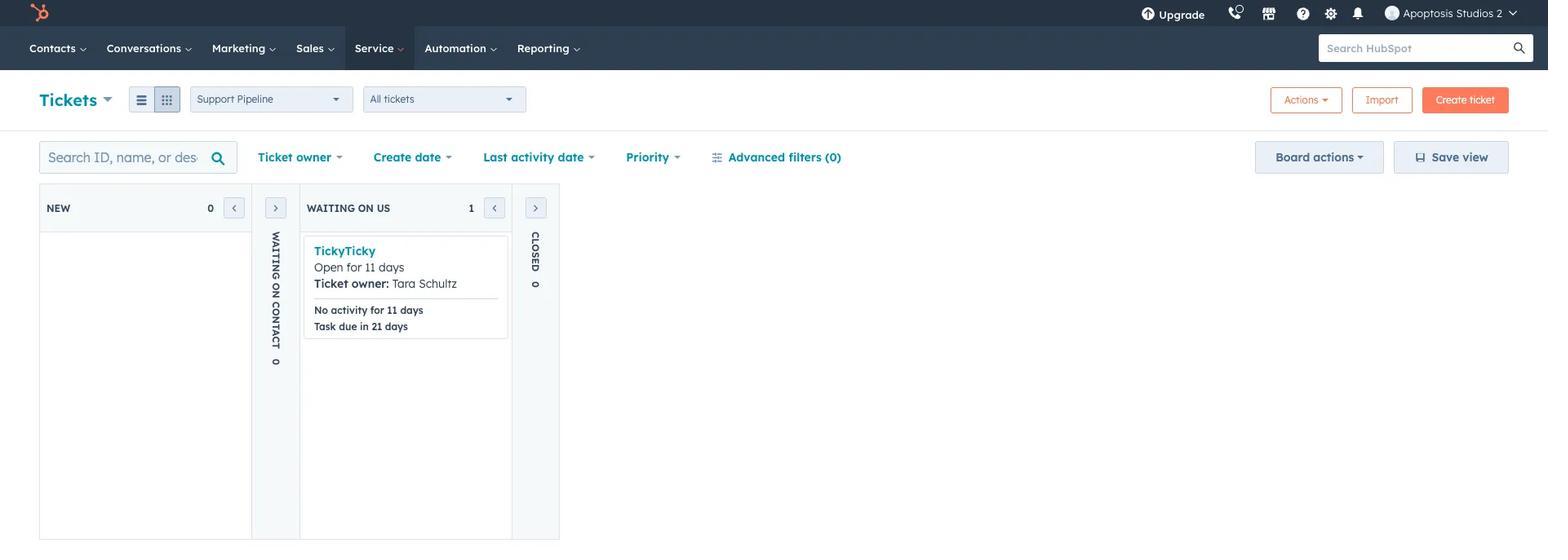 Task type: locate. For each thing, give the bounding box(es) containing it.
days up :
[[379, 260, 404, 275]]

0 vertical spatial owner
[[296, 150, 331, 165]]

1 vertical spatial t
[[270, 324, 282, 330]]

owner inside tickyticky open for 11 days ticket owner : tara schultz
[[352, 277, 386, 291]]

task
[[314, 321, 336, 333]]

days for schultz
[[379, 260, 404, 275]]

for down the tickyticky link at the top left
[[347, 260, 362, 275]]

c
[[530, 232, 542, 239]]

owner inside popup button
[[296, 150, 331, 165]]

2 vertical spatial n
[[270, 316, 282, 324]]

1 vertical spatial create
[[374, 150, 412, 165]]

1 horizontal spatial activity
[[511, 150, 554, 165]]

all
[[370, 93, 381, 105]]

i down w
[[270, 248, 282, 253]]

new
[[47, 202, 70, 214]]

1 horizontal spatial owner
[[352, 277, 386, 291]]

calling icon image
[[1228, 7, 1243, 21]]

1 horizontal spatial 0
[[270, 359, 282, 366]]

1 vertical spatial o
[[270, 283, 282, 291]]

11 inside no activity for 11 days task due in 21 days
[[387, 304, 397, 317]]

tickets banner
[[39, 82, 1509, 114]]

days down tara
[[400, 304, 423, 317]]

0 vertical spatial i
[[270, 248, 282, 253]]

1 horizontal spatial create
[[1436, 94, 1467, 106]]

3 t from the top
[[270, 343, 282, 349]]

11 inside tickyticky open for 11 days ticket owner : tara schultz
[[365, 260, 376, 275]]

marketplaces button
[[1253, 0, 1287, 26]]

n
[[270, 265, 282, 272], [270, 291, 282, 299], [270, 316, 282, 324]]

0 vertical spatial ticket
[[258, 150, 293, 165]]

marketing
[[212, 42, 269, 55]]

view
[[1463, 150, 1489, 165]]

no
[[314, 304, 328, 317]]

t down w
[[270, 253, 282, 259]]

0 vertical spatial activity
[[511, 150, 554, 165]]

t left task
[[270, 324, 282, 330]]

advanced filters (0)
[[729, 150, 842, 165]]

save view
[[1432, 150, 1489, 165]]

notifications button
[[1345, 0, 1373, 26]]

0 horizontal spatial owner
[[296, 150, 331, 165]]

1 vertical spatial for
[[370, 304, 384, 317]]

ticket down open
[[314, 277, 348, 291]]

open
[[314, 260, 343, 275]]

owner up "waiting" in the left of the page
[[296, 150, 331, 165]]

upgrade image
[[1141, 7, 1156, 22]]

ticket inside tickyticky open for 11 days ticket owner : tara schultz
[[314, 277, 348, 291]]

c
[[270, 302, 282, 308], [270, 336, 282, 343]]

days
[[379, 260, 404, 275], [400, 304, 423, 317], [385, 321, 408, 333]]

create up us at left
[[374, 150, 412, 165]]

1 vertical spatial c
[[270, 336, 282, 343]]

0 horizontal spatial for
[[347, 260, 362, 275]]

menu item
[[1217, 0, 1220, 26]]

0 vertical spatial days
[[379, 260, 404, 275]]

0 vertical spatial for
[[347, 260, 362, 275]]

settings image
[[1324, 7, 1339, 22]]

board actions
[[1276, 150, 1355, 165]]

1 i from the top
[[270, 248, 282, 253]]

2 a from the top
[[270, 330, 282, 337]]

ticket owner
[[258, 150, 331, 165]]

conversations
[[107, 42, 184, 55]]

1 vertical spatial n
[[270, 291, 282, 299]]

i
[[270, 248, 282, 253], [270, 259, 282, 265]]

waiting on us
[[307, 202, 390, 214]]

support pipeline
[[197, 93, 273, 105]]

0 vertical spatial c
[[270, 302, 282, 308]]

2 horizontal spatial 0
[[530, 282, 542, 288]]

automation
[[425, 42, 490, 55]]

1 vertical spatial 11
[[387, 304, 397, 317]]

settings link
[[1321, 4, 1342, 22]]

1 vertical spatial 0
[[530, 282, 542, 288]]

import button
[[1352, 87, 1413, 113]]

0 vertical spatial a
[[270, 241, 282, 248]]

1 a from the top
[[270, 241, 282, 248]]

o
[[530, 244, 542, 252], [270, 283, 282, 291], [270, 308, 282, 316]]

0 vertical spatial n
[[270, 265, 282, 272]]

for for open
[[347, 260, 362, 275]]

for inside no activity for 11 days task due in 21 days
[[370, 304, 384, 317]]

w a i t i n g o n c o n t a c t
[[270, 232, 282, 349]]

i up g
[[270, 259, 282, 265]]

apoptosis
[[1404, 7, 1454, 20]]

create date button
[[363, 141, 463, 174]]

pipeline
[[237, 93, 273, 105]]

2 c from the top
[[270, 336, 282, 343]]

for up 21
[[370, 304, 384, 317]]

create for create date
[[374, 150, 412, 165]]

2 vertical spatial 0
[[270, 359, 282, 366]]

activity for last
[[511, 150, 554, 165]]

for
[[347, 260, 362, 275], [370, 304, 384, 317]]

1 date from the left
[[415, 150, 441, 165]]

0 horizontal spatial 0
[[207, 202, 214, 214]]

1 vertical spatial activity
[[331, 304, 368, 317]]

2 vertical spatial o
[[270, 308, 282, 316]]

days inside tickyticky open for 11 days ticket owner : tara schultz
[[379, 260, 404, 275]]

Search ID, name, or description search field
[[39, 141, 238, 174]]

0
[[207, 202, 214, 214], [530, 282, 542, 288], [270, 359, 282, 366]]

1 horizontal spatial for
[[370, 304, 384, 317]]

(0)
[[825, 150, 842, 165]]

1 n from the top
[[270, 265, 282, 272]]

1 t from the top
[[270, 253, 282, 259]]

:
[[386, 277, 389, 291]]

owner up no activity for 11 days task due in 21 days
[[352, 277, 386, 291]]

automation link
[[415, 26, 508, 70]]

t
[[270, 253, 282, 259], [270, 324, 282, 330], [270, 343, 282, 349]]

1 horizontal spatial date
[[558, 150, 584, 165]]

0 vertical spatial 0
[[207, 202, 214, 214]]

11 for tara
[[365, 260, 376, 275]]

0 vertical spatial 11
[[365, 260, 376, 275]]

11 for 21
[[387, 304, 397, 317]]

advanced
[[729, 150, 785, 165]]

2 vertical spatial t
[[270, 343, 282, 349]]

1 vertical spatial owner
[[352, 277, 386, 291]]

tickets
[[384, 93, 414, 105]]

create left ticket
[[1436, 94, 1467, 106]]

11 down :
[[387, 304, 397, 317]]

actions button
[[1271, 87, 1342, 113]]

waiting
[[307, 202, 355, 214]]

1 horizontal spatial ticket
[[314, 277, 348, 291]]

0 horizontal spatial activity
[[331, 304, 368, 317]]

0 for w
[[270, 359, 282, 366]]

date right last
[[558, 150, 584, 165]]

studios
[[1457, 7, 1494, 20]]

actions
[[1285, 94, 1319, 106]]

days right 21
[[385, 321, 408, 333]]

activity
[[511, 150, 554, 165], [331, 304, 368, 317]]

0 horizontal spatial date
[[415, 150, 441, 165]]

marketplaces image
[[1262, 7, 1277, 22]]

s
[[530, 252, 542, 258]]

priority
[[626, 150, 669, 165]]

ticket down support pipeline popup button
[[258, 150, 293, 165]]

1 vertical spatial i
[[270, 259, 282, 265]]

ticket inside popup button
[[258, 150, 293, 165]]

2 vertical spatial days
[[385, 321, 408, 333]]

group
[[129, 87, 180, 113]]

11 down tickyticky
[[365, 260, 376, 275]]

t down g
[[270, 343, 282, 349]]

1 vertical spatial days
[[400, 304, 423, 317]]

0 vertical spatial t
[[270, 253, 282, 259]]

0 vertical spatial create
[[1436, 94, 1467, 106]]

ticket
[[258, 150, 293, 165], [314, 277, 348, 291]]

date down all tickets popup button
[[415, 150, 441, 165]]

1 vertical spatial ticket
[[314, 277, 348, 291]]

0 horizontal spatial 11
[[365, 260, 376, 275]]

hubspot image
[[29, 3, 49, 23]]

owner
[[296, 150, 331, 165], [352, 277, 386, 291]]

w
[[270, 232, 282, 241]]

menu
[[1130, 0, 1529, 26]]

all tickets
[[370, 93, 414, 105]]

activity for no
[[331, 304, 368, 317]]

activity inside no activity for 11 days task due in 21 days
[[331, 304, 368, 317]]

tara
[[392, 277, 416, 291]]

0 for c
[[530, 282, 542, 288]]

create inside popup button
[[374, 150, 412, 165]]

1 vertical spatial a
[[270, 330, 282, 337]]

us
[[377, 202, 390, 214]]

for inside tickyticky open for 11 days ticket owner : tara schultz
[[347, 260, 362, 275]]

a left task
[[270, 330, 282, 337]]

date
[[415, 150, 441, 165], [558, 150, 584, 165]]

a up g
[[270, 241, 282, 248]]

activity right last
[[511, 150, 554, 165]]

create for create ticket
[[1436, 94, 1467, 106]]

create
[[1436, 94, 1467, 106], [374, 150, 412, 165]]

tickets
[[39, 89, 97, 110]]

advanced filters (0) button
[[701, 141, 852, 174]]

0 horizontal spatial create
[[374, 150, 412, 165]]

reporting
[[517, 42, 573, 55]]

activity inside popup button
[[511, 150, 554, 165]]

0 horizontal spatial ticket
[[258, 150, 293, 165]]

a
[[270, 241, 282, 248], [270, 330, 282, 337]]

create inside button
[[1436, 94, 1467, 106]]

activity up "due"
[[331, 304, 368, 317]]

support
[[197, 93, 234, 105]]

1 horizontal spatial 11
[[387, 304, 397, 317]]



Task type: vqa. For each thing, say whether or not it's contained in the screenshot.
Save button
no



Task type: describe. For each thing, give the bounding box(es) containing it.
create date
[[374, 150, 441, 165]]

last activity date button
[[473, 141, 606, 174]]

d
[[530, 265, 542, 272]]

conversations link
[[97, 26, 202, 70]]

sales
[[296, 42, 327, 55]]

search button
[[1506, 34, 1534, 62]]

create ticket button
[[1423, 87, 1509, 113]]

last
[[483, 150, 508, 165]]

board actions button
[[1256, 141, 1385, 174]]

g
[[270, 272, 282, 280]]

schultz
[[419, 277, 457, 291]]

save view button
[[1395, 141, 1509, 174]]

contacts link
[[20, 26, 97, 70]]

no activity for 11 days task due in 21 days
[[314, 304, 423, 333]]

actions
[[1314, 150, 1355, 165]]

save
[[1432, 150, 1460, 165]]

1 c from the top
[[270, 302, 282, 308]]

tickyticky
[[314, 244, 376, 259]]

0 vertical spatial o
[[530, 244, 542, 252]]

for for activity
[[370, 304, 384, 317]]

hubspot link
[[20, 3, 61, 23]]

ticket
[[1470, 94, 1495, 106]]

help button
[[1290, 0, 1318, 26]]

on
[[358, 202, 374, 214]]

group inside 'tickets' banner
[[129, 87, 180, 113]]

apoptosis studios 2
[[1404, 7, 1503, 20]]

search image
[[1514, 42, 1526, 54]]

marketing link
[[202, 26, 287, 70]]

2 t from the top
[[270, 324, 282, 330]]

3 n from the top
[[270, 316, 282, 324]]

in
[[360, 321, 369, 333]]

Search HubSpot search field
[[1319, 34, 1519, 62]]

2 n from the top
[[270, 291, 282, 299]]

2
[[1497, 7, 1503, 20]]

priority button
[[616, 141, 691, 174]]

1
[[469, 202, 474, 214]]

all tickets button
[[363, 87, 526, 113]]

2 i from the top
[[270, 259, 282, 265]]

days for days
[[400, 304, 423, 317]]

tara schultz image
[[1386, 6, 1400, 20]]

contacts
[[29, 42, 79, 55]]

2 date from the left
[[558, 150, 584, 165]]

reporting link
[[508, 26, 591, 70]]

create ticket
[[1436, 94, 1495, 106]]

e
[[530, 258, 542, 265]]

sales link
[[287, 26, 345, 70]]

due
[[339, 321, 357, 333]]

notifications image
[[1351, 7, 1366, 22]]

21
[[372, 321, 382, 333]]

tickyticky open for 11 days ticket owner : tara schultz
[[314, 244, 457, 291]]

menu containing apoptosis studios 2
[[1130, 0, 1529, 26]]

apoptosis studios 2 button
[[1376, 0, 1527, 26]]

service link
[[345, 26, 415, 70]]

c l o s e d
[[530, 232, 542, 272]]

service
[[355, 42, 397, 55]]

tickyticky link
[[314, 244, 376, 259]]

tickets button
[[39, 88, 112, 111]]

last activity date
[[483, 150, 584, 165]]

calling icon button
[[1222, 2, 1249, 24]]

support pipeline button
[[190, 87, 353, 113]]

import
[[1366, 94, 1399, 106]]

board
[[1276, 150, 1310, 165]]

upgrade
[[1159, 8, 1205, 21]]

help image
[[1297, 7, 1311, 22]]

l
[[530, 239, 542, 244]]

ticket owner button
[[247, 141, 353, 174]]

filters
[[789, 150, 822, 165]]



